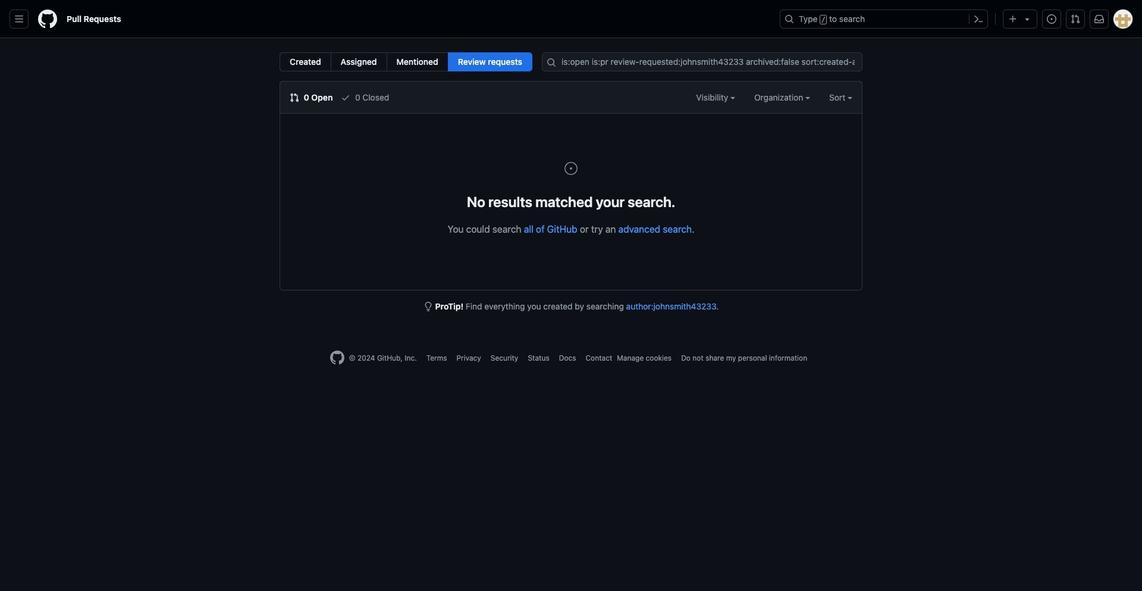 Task type: vqa. For each thing, say whether or not it's contained in the screenshot.
inbox "Image"
yes



Task type: describe. For each thing, give the bounding box(es) containing it.
inbox image
[[1095, 14, 1105, 24]]

git pull request image
[[290, 93, 299, 102]]

Search all issues text field
[[542, 52, 863, 71]]

pull requests element
[[280, 52, 533, 71]]

search image
[[547, 58, 557, 67]]

1 horizontal spatial homepage image
[[330, 351, 345, 365]]

git pull request image
[[1071, 14, 1081, 24]]

0 vertical spatial issue opened image
[[1048, 14, 1057, 24]]

Issues search field
[[542, 52, 863, 71]]

0 horizontal spatial homepage image
[[38, 10, 57, 29]]



Task type: locate. For each thing, give the bounding box(es) containing it.
homepage image
[[38, 10, 57, 29], [330, 351, 345, 365]]

issue opened image
[[1048, 14, 1057, 24], [564, 161, 579, 176]]

1 vertical spatial homepage image
[[330, 351, 345, 365]]

check image
[[341, 93, 351, 102]]

command palette image
[[974, 14, 984, 24]]

1 horizontal spatial issue opened image
[[1048, 14, 1057, 24]]

triangle down image
[[1023, 14, 1033, 24]]

1 vertical spatial issue opened image
[[564, 161, 579, 176]]

light bulb image
[[424, 302, 433, 311]]

0 vertical spatial homepage image
[[38, 10, 57, 29]]

0 horizontal spatial issue opened image
[[564, 161, 579, 176]]



